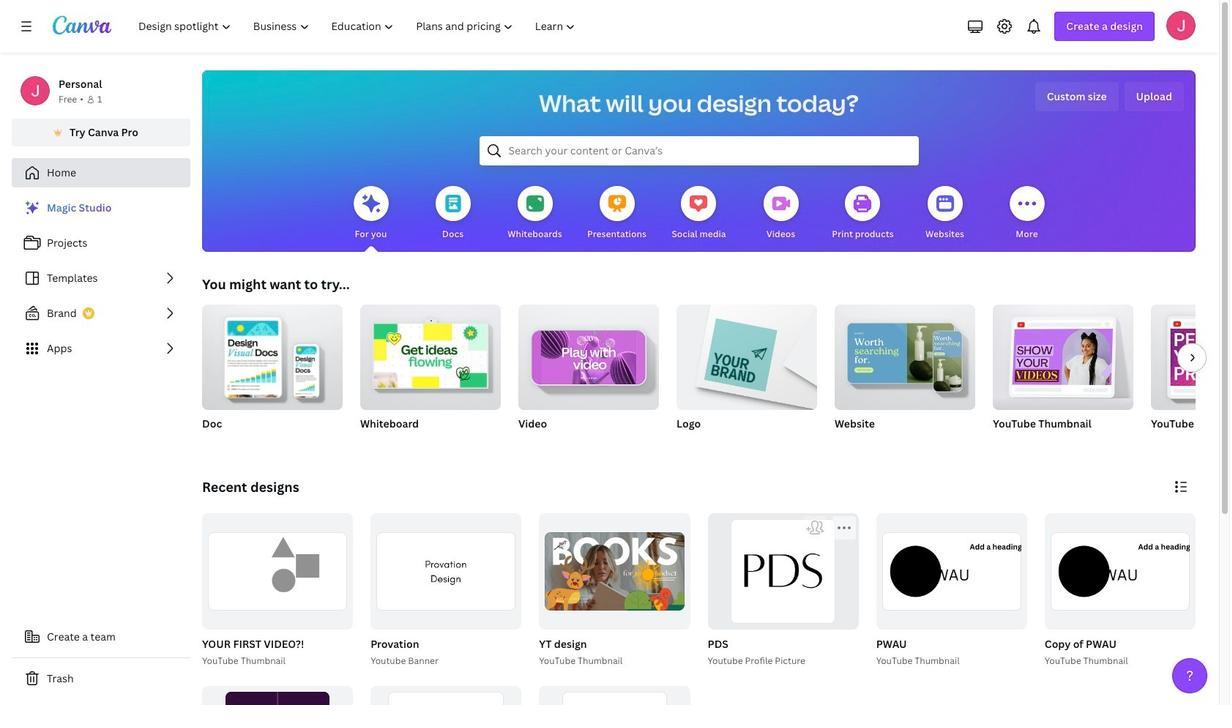 Task type: locate. For each thing, give the bounding box(es) containing it.
None search field
[[479, 136, 919, 165]]

james peterson image
[[1166, 11, 1196, 40]]

group
[[202, 299, 343, 450], [202, 299, 343, 410], [360, 299, 501, 450], [360, 299, 501, 410], [835, 299, 975, 450], [835, 299, 975, 410], [993, 299, 1133, 450], [993, 299, 1133, 410], [518, 305, 659, 450], [518, 305, 659, 410], [677, 305, 817, 450], [1151, 305, 1230, 450], [1151, 305, 1230, 410], [199, 513, 353, 668], [202, 513, 353, 629], [368, 513, 522, 668], [371, 513, 522, 629], [536, 513, 690, 668], [705, 513, 859, 668], [708, 513, 859, 629], [873, 513, 1027, 668], [876, 513, 1027, 629], [1042, 513, 1196, 668], [1045, 513, 1196, 629], [202, 686, 353, 705], [371, 686, 522, 705], [539, 686, 690, 705]]

list
[[12, 193, 190, 363]]

top level navigation element
[[129, 12, 588, 41]]



Task type: describe. For each thing, give the bounding box(es) containing it.
Search search field
[[508, 137, 889, 165]]



